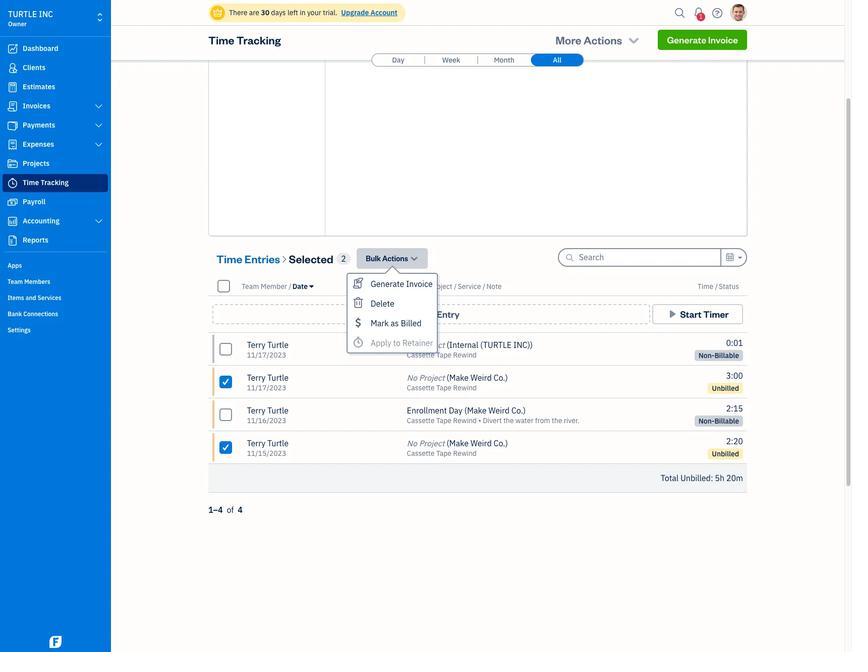 Task type: vqa. For each thing, say whether or not it's contained in the screenshot.
Bulk Actions dropdown button Generate Invoice button
yes



Task type: locate. For each thing, give the bounding box(es) containing it.
bank connections
[[8, 310, 58, 318]]

terry
[[247, 340, 266, 350], [247, 373, 266, 383], [247, 406, 266, 416], [247, 439, 266, 449]]

co. inside enrollment day ( make weird co. ) cassette tape rewind • divert the water from the river.
[[512, 406, 523, 416]]

tracking down are on the top
[[237, 33, 281, 47]]

bank
[[8, 310, 22, 318]]

generate invoice button down 1
[[658, 30, 747, 50]]

actions left chevrondown icon
[[584, 33, 622, 47]]

) right '(turtle'
[[530, 340, 533, 350]]

turtle
[[8, 9, 37, 19]]

1 chevron large down image from the top
[[94, 122, 103, 130]]

cassette inside 'no project ( internal (turtle inc) ) cassette tape rewind'
[[407, 351, 435, 360]]

chevron large down image down payroll link on the left of the page
[[94, 218, 103, 226]]

tape inside enrollment day ( make weird co. ) cassette tape rewind • divert the water from the river.
[[436, 416, 452, 425]]

team down the apps
[[8, 278, 23, 286]]

0 horizontal spatial tracking
[[41, 178, 69, 187]]

1 horizontal spatial tracking
[[237, 33, 281, 47]]

1 vertical spatial non-
[[699, 417, 715, 426]]

rewind for 3:00
[[453, 384, 477, 393]]

dashboard link
[[3, 40, 108, 58]]

invoice down go to help icon
[[708, 34, 738, 45]]

1 vertical spatial time tracking
[[23, 178, 69, 187]]

( down enrollment
[[447, 439, 449, 449]]

2 11/17/2023 from the top
[[247, 384, 286, 393]]

2 horizontal spatial team
[[278, 25, 298, 35]]

) inside enrollment day ( make weird co. ) cassette tape rewind • divert the water from the river.
[[523, 406, 526, 416]]

timer image
[[7, 178, 19, 188]]

( inside enrollment day ( make weird co. ) cassette tape rewind • divert the water from the river.
[[465, 406, 467, 416]]

1–4 of 4
[[208, 505, 243, 515]]

project down billed
[[419, 340, 445, 350]]

generate invoice down 1
[[667, 34, 738, 45]]

generate up delete button
[[371, 279, 404, 289]]

billable down 0:01 at the right
[[715, 351, 739, 360]]

chevron large down image inside accounting link
[[94, 218, 103, 226]]

team for team member /
[[242, 282, 259, 291]]

member
[[261, 282, 287, 291]]

0 vertical spatial generate
[[667, 34, 707, 45]]

4
[[238, 505, 243, 515]]

1 horizontal spatial the
[[552, 416, 562, 425]]

/
[[289, 282, 292, 291], [426, 282, 429, 291], [454, 282, 457, 291], [483, 282, 486, 291], [715, 282, 718, 291]]

1 horizontal spatial actions
[[584, 33, 622, 47]]

project
[[430, 282, 453, 291], [419, 340, 445, 350], [419, 373, 445, 383], [419, 439, 445, 449]]

time entries
[[217, 252, 280, 266]]

actions left chevrondown image
[[382, 254, 408, 263]]

1 vertical spatial no
[[407, 373, 417, 383]]

•
[[479, 416, 481, 425]]

0 vertical spatial actions
[[584, 33, 622, 47]]

time tracking inside main element
[[23, 178, 69, 187]]

no right to
[[407, 340, 417, 350]]

time entries button
[[217, 251, 280, 267]]

1 turtle from the top
[[267, 340, 289, 350]]

1 11/17/2023 from the top
[[247, 351, 286, 360]]

generate invoice button
[[658, 30, 747, 50], [348, 274, 437, 294]]

2 rewind from the top
[[453, 384, 477, 393]]

items and services
[[8, 294, 61, 302]]

2 billable from the top
[[715, 417, 739, 426]]

make down 'no project ( internal (turtle inc) ) cassette tape rewind'
[[449, 373, 469, 383]]

project right client
[[430, 282, 453, 291]]

/ left service
[[454, 282, 457, 291]]

time tracking down there
[[208, 33, 281, 47]]

owner
[[8, 20, 27, 28]]

make up •
[[467, 406, 487, 416]]

terry turtle 11/17/2023
[[247, 340, 289, 360], [247, 373, 289, 393]]

accounting
[[23, 217, 60, 226]]

total unbilled : 5h 20m
[[661, 473, 743, 483]]

all link
[[531, 54, 584, 66]]

enrollment
[[407, 406, 447, 416]]

2 vertical spatial no
[[407, 439, 417, 449]]

unbilled inside 3:00 unbilled
[[712, 384, 739, 393]]

1 vertical spatial no project ( make weird co. ) cassette tape rewind
[[407, 439, 508, 458]]

1 vertical spatial billable
[[715, 417, 739, 426]]

time
[[208, 33, 234, 47], [23, 178, 39, 187], [217, 252, 242, 266], [698, 282, 714, 291]]

note link
[[487, 282, 502, 291]]

( for 3:00
[[447, 373, 449, 383]]

/ left status link
[[715, 282, 718, 291]]

chevron large down image inside expenses link
[[94, 141, 103, 149]]

0 vertical spatial invoice
[[708, 34, 738, 45]]

2 tape from the top
[[436, 384, 452, 393]]

tracking down projects link
[[41, 178, 69, 187]]

1 terry turtle 11/17/2023 from the top
[[247, 340, 289, 360]]

4 tape from the top
[[436, 449, 452, 458]]

tape for 2:20
[[436, 449, 452, 458]]

team
[[278, 25, 298, 35], [8, 278, 23, 286], [242, 282, 259, 291]]

1 vertical spatial co.
[[512, 406, 523, 416]]

0 vertical spatial make
[[449, 373, 469, 383]]

2:15 non-billable
[[699, 404, 743, 426]]

payroll
[[23, 197, 46, 206]]

billed
[[401, 318, 422, 329]]

0 vertical spatial no project ( make weird co. ) cassette tape rewind
[[407, 373, 508, 393]]

1 vertical spatial make
[[467, 406, 487, 416]]

1 horizontal spatial day
[[449, 406, 463, 416]]

tape
[[436, 351, 452, 360], [436, 384, 452, 393], [436, 416, 452, 425], [436, 449, 452, 458]]

4 turtle from the top
[[267, 439, 289, 449]]

co. for 2:20
[[494, 439, 505, 449]]

0 vertical spatial non-
[[699, 351, 715, 360]]

2 no project ( make weird co. ) cassette tape rewind from the top
[[407, 439, 508, 458]]

rewind left •
[[453, 416, 477, 425]]

terry turtle 11/17/2023 for internal (turtle inc)
[[247, 340, 289, 360]]

days
[[271, 8, 286, 17]]

terry for 2:20
[[247, 439, 266, 449]]

2:15
[[727, 404, 743, 414]]

1 vertical spatial terry turtle 11/17/2023
[[247, 373, 289, 393]]

team left member
[[242, 282, 259, 291]]

0 vertical spatial billable
[[715, 351, 739, 360]]

project inside 'no project ( internal (turtle inc) ) cassette tape rewind'
[[419, 340, 445, 350]]

3:00 unbilled
[[712, 371, 743, 393]]

3 tape from the top
[[436, 416, 452, 425]]

0 horizontal spatial generate invoice
[[371, 279, 433, 289]]

clients link
[[3, 59, 108, 77]]

upgrade
[[341, 8, 369, 17]]

unbilled
[[681, 473, 711, 483]]

time left the entries
[[217, 252, 242, 266]]

11/16/2023
[[247, 416, 286, 425]]

3:00
[[727, 371, 743, 381]]

rewind down 'no project ( internal (turtle inc) ) cassette tape rewind'
[[453, 384, 477, 393]]

search image
[[672, 5, 688, 20]]

terry inside terry turtle 11/16/2023
[[247, 406, 266, 416]]

2:20
[[727, 437, 743, 447]]

month link
[[478, 54, 531, 66]]

1 horizontal spatial generate invoice
[[667, 34, 738, 45]]

upgrade account link
[[339, 8, 398, 17]]

terry turtle 11/17/2023 for make weird co.
[[247, 373, 289, 393]]

3 terry from the top
[[247, 406, 266, 416]]

0 horizontal spatial day
[[392, 56, 405, 65]]

make for 2:15
[[467, 406, 487, 416]]

dashboard image
[[7, 44, 19, 54]]

0 horizontal spatial time tracking
[[23, 178, 69, 187]]

chevrondown image
[[410, 253, 419, 264]]

1 vertical spatial tracking
[[41, 178, 69, 187]]

estimates
[[23, 82, 55, 91]]

no inside 'no project ( internal (turtle inc) ) cassette tape rewind'
[[407, 340, 417, 350]]

there
[[229, 8, 248, 17]]

1 horizontal spatial generate
[[667, 34, 707, 45]]

invoice down chevrondown image
[[406, 279, 433, 289]]

make for 2:20
[[449, 439, 469, 449]]

cassette inside enrollment day ( make weird co. ) cassette tape rewind • divert the water from the river.
[[407, 416, 435, 425]]

0 horizontal spatial generate
[[371, 279, 404, 289]]

invoice image
[[7, 101, 19, 112]]

1 vertical spatial 11/17/2023
[[247, 384, 286, 393]]

0 vertical spatial day
[[392, 56, 405, 65]]

as
[[391, 318, 399, 329]]

payment image
[[7, 121, 19, 131]]

0 vertical spatial time tracking
[[208, 33, 281, 47]]

/ left the note link
[[483, 282, 486, 291]]

generate
[[667, 34, 707, 45], [371, 279, 404, 289]]

cassette
[[407, 351, 435, 360], [407, 384, 435, 393], [407, 416, 435, 425], [407, 449, 435, 458]]

chevron large down image down 'estimates' link on the top left
[[94, 102, 103, 111]]

1 vertical spatial day
[[449, 406, 463, 416]]

no project ( make weird co. ) cassette tape rewind down 'no project ( internal (turtle inc) ) cassette tape rewind'
[[407, 373, 508, 393]]

1 non- from the top
[[699, 351, 715, 360]]

1 vertical spatial weird
[[489, 406, 510, 416]]

0 vertical spatial chevron large down image
[[94, 122, 103, 130]]

tracking inside main element
[[41, 178, 69, 187]]

2 chevron large down image from the top
[[94, 141, 103, 149]]

selected
[[289, 252, 334, 266]]

weird down 'no project ( internal (turtle inc) ) cassette tape rewind'
[[471, 373, 492, 383]]

make inside enrollment day ( make weird co. ) cassette tape rewind • divert the water from the river.
[[467, 406, 487, 416]]

invoices link
[[3, 97, 108, 116]]

project for 3:00
[[419, 373, 445, 383]]

unbilled for 3:00
[[712, 384, 739, 393]]

project for 2:20
[[419, 439, 445, 449]]

team inside main element
[[8, 278, 23, 286]]

2 vertical spatial make
[[449, 439, 469, 449]]

2 cassette from the top
[[407, 384, 435, 393]]

non- inside 2:15 non-billable
[[699, 417, 715, 426]]

0 vertical spatial weird
[[471, 373, 492, 383]]

4 cassette from the top
[[407, 449, 435, 458]]

rewind for 2:20
[[453, 449, 477, 458]]

invoice
[[708, 34, 738, 45], [406, 279, 433, 289]]

weird up divert
[[489, 406, 510, 416]]

( for 2:15
[[465, 406, 467, 416]]

4 terry from the top
[[247, 439, 266, 449]]

unbilled down 3:00
[[712, 384, 739, 393]]

( inside 'no project ( internal (turtle inc) ) cassette tape rewind'
[[447, 340, 449, 350]]

1 chevron large down image from the top
[[94, 102, 103, 111]]

rewind inside enrollment day ( make weird co. ) cassette tape rewind • divert the water from the river.
[[453, 416, 477, 425]]

co. for 2:15
[[512, 406, 523, 416]]

1 vertical spatial generate invoice button
[[348, 274, 437, 294]]

make down enrollment day ( make weird co. ) cassette tape rewind • divert the water from the river.
[[449, 439, 469, 449]]

0 horizontal spatial team
[[8, 278, 23, 286]]

0 horizontal spatial invoice
[[406, 279, 433, 289]]

divert
[[483, 416, 502, 425]]

chevron large down image inside payments 'link'
[[94, 122, 103, 130]]

no project ( make weird co. ) cassette tape rewind down •
[[407, 439, 508, 458]]

enrollment day ( make weird co. ) cassette tape rewind • divert the water from the river.
[[407, 406, 580, 425]]

expense image
[[7, 140, 19, 150]]

0 vertical spatial unbilled
[[712, 384, 739, 393]]

(
[[447, 340, 449, 350], [447, 373, 449, 383], [465, 406, 467, 416], [447, 439, 449, 449]]

) for 2:20
[[505, 439, 508, 449]]

no
[[407, 340, 417, 350], [407, 373, 417, 383], [407, 439, 417, 449]]

3 cassette from the top
[[407, 416, 435, 425]]

1 horizontal spatial generate invoice button
[[658, 30, 747, 50]]

day inside day 'link'
[[392, 56, 405, 65]]

Search text field
[[579, 249, 721, 265]]

( right enrollment
[[465, 406, 467, 416]]

day down account
[[392, 56, 405, 65]]

non- up 3:00 unbilled
[[699, 351, 715, 360]]

turtle inside terry turtle 11/16/2023
[[267, 406, 289, 416]]

internal
[[449, 340, 479, 350]]

new entry button
[[212, 304, 651, 325]]

day link
[[372, 54, 425, 66]]

billable inside 0:01 non-billable
[[715, 351, 739, 360]]

settings link
[[3, 322, 108, 338]]

invite your team
[[237, 25, 298, 35]]

in
[[300, 8, 306, 17]]

1 cassette from the top
[[407, 351, 435, 360]]

bank connections link
[[3, 306, 108, 321]]

generate invoice button for more actions dropdown button
[[658, 30, 747, 50]]

) up "water"
[[523, 406, 526, 416]]

( down 'no project ( internal (turtle inc) ) cassette tape rewind'
[[447, 373, 449, 383]]

weird down •
[[471, 439, 492, 449]]

1 rewind from the top
[[453, 351, 477, 360]]

2 terry turtle 11/17/2023 from the top
[[247, 373, 289, 393]]

status
[[719, 282, 739, 291]]

rewind for 0:01
[[453, 351, 477, 360]]

project up enrollment
[[419, 373, 445, 383]]

co. down '(turtle'
[[494, 373, 505, 383]]

/ right client
[[426, 282, 429, 291]]

2 no from the top
[[407, 373, 417, 383]]

3 no from the top
[[407, 439, 417, 449]]

apps
[[8, 262, 22, 270]]

weird for 3:00
[[471, 373, 492, 383]]

1 vertical spatial chevron large down image
[[94, 141, 103, 149]]

unbilled for 2:20
[[712, 450, 739, 459]]

0 vertical spatial no
[[407, 340, 417, 350]]

your
[[260, 25, 277, 35]]

rewind down internal
[[453, 351, 477, 360]]

play image
[[667, 309, 679, 319]]

projects link
[[3, 155, 108, 173]]

co. down divert
[[494, 439, 505, 449]]

0 vertical spatial 11/17/2023
[[247, 351, 286, 360]]

2 non- from the top
[[699, 417, 715, 426]]

projects
[[23, 159, 50, 168]]

2 turtle from the top
[[267, 373, 289, 383]]

bulk
[[366, 254, 381, 263]]

no down retainer
[[407, 373, 417, 383]]

1 no project ( make weird co. ) cassette tape rewind from the top
[[407, 373, 508, 393]]

team down left
[[278, 25, 298, 35]]

3 turtle from the top
[[267, 406, 289, 416]]

2 chevron large down image from the top
[[94, 218, 103, 226]]

rewind inside 'no project ( internal (turtle inc) ) cassette tape rewind'
[[453, 351, 477, 360]]

1 horizontal spatial time tracking
[[208, 33, 281, 47]]

turtle for 3:00
[[267, 373, 289, 383]]

) down '(turtle'
[[505, 373, 508, 383]]

1 vertical spatial actions
[[382, 254, 408, 263]]

invoices
[[23, 101, 50, 111]]

money image
[[7, 197, 19, 207]]

billable inside 2:15 non-billable
[[715, 417, 739, 426]]

1 no from the top
[[407, 340, 417, 350]]

bulk actions button
[[357, 248, 428, 269]]

services
[[38, 294, 61, 302]]

project down enrollment
[[419, 439, 445, 449]]

month
[[494, 56, 515, 65]]

turtle inside the terry turtle 11/15/2023
[[267, 439, 289, 449]]

terry inside the terry turtle 11/15/2023
[[247, 439, 266, 449]]

time right timer icon
[[23, 178, 39, 187]]

non- inside 0:01 non-billable
[[699, 351, 715, 360]]

generate invoice up delete button
[[371, 279, 433, 289]]

turtle for 2:15
[[267, 406, 289, 416]]

1 unbilled from the top
[[712, 384, 739, 393]]

plus image
[[403, 309, 415, 319]]

tape inside 'no project ( internal (turtle inc) ) cassette tape rewind'
[[436, 351, 452, 360]]

turtle for 2:20
[[267, 439, 289, 449]]

0 horizontal spatial the
[[504, 416, 514, 425]]

1 vertical spatial chevron large down image
[[94, 218, 103, 226]]

the right from
[[552, 416, 562, 425]]

( right retainer
[[447, 340, 449, 350]]

1 vertical spatial generate
[[371, 279, 404, 289]]

1 tape from the top
[[436, 351, 452, 360]]

0 horizontal spatial actions
[[382, 254, 408, 263]]

date
[[293, 282, 308, 291]]

co. up "water"
[[512, 406, 523, 416]]

generate invoice button up delete
[[348, 274, 437, 294]]

billable down "2:15"
[[715, 417, 739, 426]]

the left "water"
[[504, 416, 514, 425]]

chevron large down image up projects link
[[94, 141, 103, 149]]

1 billable from the top
[[715, 351, 739, 360]]

) inside 'no project ( internal (turtle inc) ) cassette tape rewind'
[[530, 340, 533, 350]]

generate invoice
[[667, 34, 738, 45], [371, 279, 433, 289]]

rewind down enrollment day ( make weird co. ) cassette tape rewind • divert the water from the river.
[[453, 449, 477, 458]]

non- up the 2:20 unbilled
[[699, 417, 715, 426]]

3 rewind from the top
[[453, 416, 477, 425]]

team members link
[[3, 274, 108, 289]]

0 horizontal spatial generate invoice button
[[348, 274, 437, 294]]

co.
[[494, 373, 505, 383], [512, 406, 523, 416], [494, 439, 505, 449]]

2 vertical spatial co.
[[494, 439, 505, 449]]

unbilled
[[712, 384, 739, 393], [712, 450, 739, 459]]

unbilled down 2:20
[[712, 450, 739, 459]]

0 vertical spatial generate invoice button
[[658, 30, 747, 50]]

unbilled inside the 2:20 unbilled
[[712, 450, 739, 459]]

chevron large down image
[[94, 102, 103, 111], [94, 218, 103, 226]]

) down enrollment day ( make weird co. ) cassette tape rewind • divert the water from the river.
[[505, 439, 508, 449]]

chevron large down image down invoices link at left top
[[94, 122, 103, 130]]

project for 0:01
[[419, 340, 445, 350]]

entries
[[245, 252, 280, 266]]

project image
[[7, 159, 19, 169]]

status link
[[719, 282, 739, 291]]

billable
[[715, 351, 739, 360], [715, 417, 739, 426]]

time left status link
[[698, 282, 714, 291]]

crown image
[[212, 7, 223, 18]]

apply to retainer
[[371, 338, 433, 348]]

settings
[[8, 327, 31, 334]]

0 vertical spatial chevron large down image
[[94, 102, 103, 111]]

terry for 2:15
[[247, 406, 266, 416]]

0 vertical spatial terry turtle 11/17/2023
[[247, 340, 289, 360]]

0 vertical spatial co.
[[494, 373, 505, 383]]

1 terry from the top
[[247, 340, 266, 350]]

billable for 0:01
[[715, 351, 739, 360]]

mark as billed button
[[348, 313, 437, 333]]

apps link
[[3, 258, 108, 273]]

turtle
[[267, 340, 289, 350], [267, 373, 289, 383], [267, 406, 289, 416], [267, 439, 289, 449]]

1 horizontal spatial invoice
[[708, 34, 738, 45]]

1 horizontal spatial team
[[242, 282, 259, 291]]

/ left the date
[[289, 282, 292, 291]]

day right enrollment
[[449, 406, 463, 416]]

generate down 1
[[667, 34, 707, 45]]

2 unbilled from the top
[[712, 450, 739, 459]]

2 terry from the top
[[247, 373, 266, 383]]

actions for more actions
[[584, 33, 622, 47]]

4 rewind from the top
[[453, 449, 477, 458]]

weird inside enrollment day ( make weird co. ) cassette tape rewind • divert the water from the river.
[[489, 406, 510, 416]]

no down enrollment
[[407, 439, 417, 449]]

chevron large down image
[[94, 122, 103, 130], [94, 141, 103, 149]]

2 vertical spatial weird
[[471, 439, 492, 449]]

report image
[[7, 236, 19, 246]]

time tracking down projects link
[[23, 178, 69, 187]]

no for 2:20
[[407, 439, 417, 449]]

1 vertical spatial unbilled
[[712, 450, 739, 459]]



Task type: describe. For each thing, give the bounding box(es) containing it.
service
[[458, 282, 481, 291]]

tape for 0:01
[[436, 351, 452, 360]]

terry turtle 11/16/2023
[[247, 406, 289, 425]]

) for 0:01
[[530, 340, 533, 350]]

caretdown image
[[737, 252, 742, 264]]

1 / from the left
[[289, 282, 292, 291]]

time inside main element
[[23, 178, 39, 187]]

no project ( make weird co. ) cassette tape rewind for 2:20
[[407, 439, 508, 458]]

team inside button
[[278, 25, 298, 35]]

cassette for 2:20
[[407, 449, 435, 458]]

time tracking link
[[3, 174, 108, 192]]

chevron large down image for invoices
[[94, 102, 103, 111]]

weird for 2:15
[[489, 406, 510, 416]]

(turtle
[[480, 340, 512, 350]]

0 vertical spatial tracking
[[237, 33, 281, 47]]

time down crown 'icon'
[[208, 33, 234, 47]]

chevron large down image for expenses
[[94, 141, 103, 149]]

5 / from the left
[[715, 282, 718, 291]]

11/17/2023 for make
[[247, 384, 286, 393]]

bulk actions
[[366, 254, 408, 263]]

turtle for 0:01
[[267, 340, 289, 350]]

30
[[261, 8, 270, 17]]

make for 3:00
[[449, 373, 469, 383]]

chart image
[[7, 217, 19, 227]]

5h
[[715, 473, 725, 483]]

1–4
[[208, 505, 223, 515]]

day inside enrollment day ( make weird co. ) cassette tape rewind • divert the water from the river.
[[449, 406, 463, 416]]

main element
[[0, 0, 136, 653]]

chevrondown image
[[627, 33, 641, 47]]

time link
[[698, 282, 715, 291]]

payments
[[23, 121, 55, 130]]

no for 0:01
[[407, 340, 417, 350]]

retainer
[[403, 338, 433, 348]]

week
[[442, 56, 461, 65]]

start
[[680, 308, 702, 320]]

terry turtle 11/15/2023
[[247, 439, 289, 458]]

of
[[227, 505, 234, 515]]

20m
[[727, 473, 743, 483]]

items
[[8, 294, 24, 302]]

11/17/2023 for internal
[[247, 351, 286, 360]]

inc)
[[514, 340, 530, 350]]

1
[[699, 13, 703, 20]]

timer
[[704, 308, 729, 320]]

more actions button
[[547, 28, 650, 52]]

total
[[661, 473, 679, 483]]

connections
[[23, 310, 58, 318]]

2 / from the left
[[426, 282, 429, 291]]

tape for 2:15
[[436, 416, 452, 425]]

client image
[[7, 63, 19, 73]]

) for 2:15
[[523, 406, 526, 416]]

client
[[406, 282, 425, 291]]

start timer button
[[653, 304, 743, 325]]

items and services link
[[3, 290, 108, 305]]

no project ( make weird co. ) cassette tape rewind for 3:00
[[407, 373, 508, 393]]

team for team members
[[8, 278, 23, 286]]

terry for 0:01
[[247, 340, 266, 350]]

your
[[307, 8, 321, 17]]

billable for 2:15
[[715, 417, 739, 426]]

chevron large down image for payments
[[94, 122, 103, 130]]

payments link
[[3, 117, 108, 135]]

freshbooks image
[[47, 636, 64, 649]]

1 button
[[691, 3, 707, 23]]

check image
[[221, 442, 230, 452]]

cassette for 3:00
[[407, 384, 435, 393]]

tape for 3:00
[[436, 384, 452, 393]]

7h 36m
[[237, 3, 262, 12]]

chevron large down image for accounting
[[94, 218, 103, 226]]

service link
[[458, 282, 483, 291]]

1 vertical spatial invoice
[[406, 279, 433, 289]]

non- for 2:15
[[699, 417, 715, 426]]

( for 2:20
[[447, 439, 449, 449]]

clients
[[23, 63, 46, 72]]

team member /
[[242, 282, 292, 291]]

time / status
[[698, 282, 739, 291]]

client / project / service / note
[[406, 282, 502, 291]]

0:01 non-billable
[[699, 338, 743, 360]]

turtle inc owner
[[8, 9, 53, 28]]

weird for 2:20
[[471, 439, 492, 449]]

1 vertical spatial generate invoice
[[371, 279, 433, 289]]

entry
[[437, 308, 460, 320]]

actions for bulk actions
[[382, 254, 408, 263]]

payroll link
[[3, 193, 108, 211]]

all
[[553, 56, 562, 65]]

calendar image
[[726, 251, 735, 263]]

members
[[24, 278, 50, 286]]

check image
[[221, 377, 230, 387]]

there are 30 days left in your trial. upgrade account
[[229, 8, 398, 17]]

left
[[288, 8, 298, 17]]

4 / from the left
[[483, 282, 486, 291]]

) for 3:00
[[505, 373, 508, 383]]

1 the from the left
[[504, 416, 514, 425]]

mark
[[371, 318, 389, 329]]

start timer
[[680, 308, 729, 320]]

36m
[[247, 3, 262, 12]]

rewind for 2:15
[[453, 416, 477, 425]]

team members
[[8, 278, 50, 286]]

cassette for 0:01
[[407, 351, 435, 360]]

go to help image
[[710, 5, 726, 20]]

no project ( internal (turtle inc) ) cassette tape rewind
[[407, 340, 533, 360]]

trial.
[[323, 8, 338, 17]]

reports link
[[3, 232, 108, 250]]

( for 0:01
[[447, 340, 449, 350]]

no for 3:00
[[407, 373, 417, 383]]

account
[[371, 8, 398, 17]]

generate invoice button for bulk actions dropdown button
[[348, 274, 437, 294]]

terry for 3:00
[[247, 373, 266, 383]]

caretdown image
[[310, 282, 314, 290]]

new entry
[[417, 308, 460, 320]]

co. for 3:00
[[494, 373, 505, 383]]

2 the from the left
[[552, 416, 562, 425]]

7h 36m button
[[209, 0, 326, 17]]

delete button
[[348, 294, 437, 313]]

cassette for 2:15
[[407, 416, 435, 425]]

3 / from the left
[[454, 282, 457, 291]]

0:01
[[727, 338, 743, 348]]

reports
[[23, 236, 48, 245]]

mark as billed
[[371, 318, 422, 329]]

2:20 unbilled
[[712, 437, 743, 459]]

11/15/2023
[[247, 449, 286, 458]]

are
[[249, 8, 259, 17]]

more actions
[[556, 33, 622, 47]]

note
[[487, 282, 502, 291]]

more
[[556, 33, 582, 47]]

delete
[[371, 299, 395, 309]]

from
[[535, 416, 550, 425]]

water
[[516, 416, 534, 425]]

0 vertical spatial generate invoice
[[667, 34, 738, 45]]

non- for 0:01
[[699, 351, 715, 360]]

estimate image
[[7, 82, 19, 92]]

time inside button
[[217, 252, 242, 266]]

inc
[[39, 9, 53, 19]]

expenses
[[23, 140, 54, 149]]

apply to retainer button
[[348, 333, 437, 353]]



